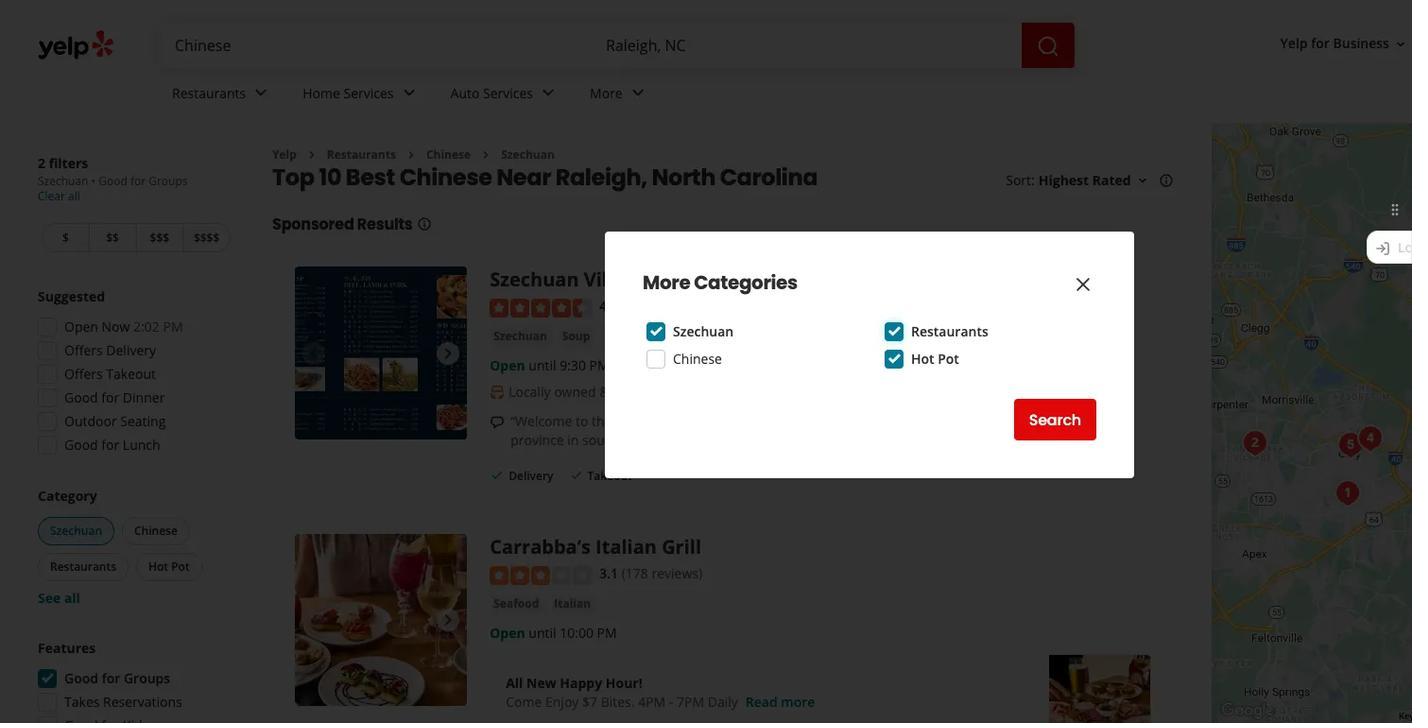 Task type: vqa. For each thing, say whether or not it's contained in the screenshot.
©2023 on the right
no



Task type: locate. For each thing, give the bounding box(es) containing it.
carrabba's italian grill image
[[295, 534, 467, 707]]

key button
[[1399, 710, 1412, 723]]

more for more
[[590, 84, 623, 102]]

services left 24 chevron down v2 icon
[[483, 84, 533, 102]]

2 services from the left
[[483, 84, 533, 102]]

1 vertical spatial pot
[[171, 559, 190, 575]]

slideshow element
[[295, 267, 467, 439], [295, 534, 467, 707]]

offers up offers takeout
[[64, 341, 103, 359]]

2 horizontal spatial 16 chevron right v2 image
[[479, 147, 494, 162]]

previous image
[[303, 609, 325, 632]]

pot
[[938, 350, 960, 368], [171, 559, 190, 575]]

group containing suggested
[[32, 287, 234, 460]]

restaurants link down home services link at the left of page
[[327, 147, 396, 163]]

yelp inside button
[[1281, 34, 1308, 52]]

raleigh,
[[556, 162, 647, 193]]

services
[[344, 84, 394, 102], [483, 84, 533, 102]]

10:00
[[560, 624, 594, 642]]

1 horizontal spatial services
[[483, 84, 533, 102]]

open down suggested
[[64, 318, 98, 336]]

hot inside more categories dialog
[[911, 350, 935, 368]]

chinese button
[[122, 517, 190, 546]]

16 checkmark v2 image
[[569, 468, 584, 483]]

restaurants inside the business categories element
[[172, 84, 246, 102]]

group
[[32, 287, 234, 460], [34, 487, 234, 608], [32, 639, 234, 723]]

enjoy
[[546, 693, 579, 711]]

owned
[[554, 383, 596, 401]]

szechuan down more categories
[[673, 322, 734, 340]]

more inside dialog
[[643, 269, 691, 296]]

1 horizontal spatial takeout
[[588, 468, 632, 484]]

1 vertical spatial yelp
[[272, 147, 297, 163]]

top 10 best chinese near raleigh, north carolina
[[272, 162, 818, 193]]

open for carrabba's
[[490, 624, 525, 642]]

yelp for business
[[1281, 34, 1390, 52]]

clear all link
[[38, 188, 80, 204]]

16 checkmark v2 image
[[490, 468, 505, 483]]

yelp left the 10
[[272, 147, 297, 163]]

hot down chinese button
[[148, 559, 168, 575]]

yelp left business
[[1281, 34, 1308, 52]]

2 vertical spatial open
[[490, 624, 525, 642]]

reservations
[[103, 693, 182, 711]]

yelp for business button
[[1273, 27, 1412, 61]]

more
[[590, 84, 623, 102], [643, 269, 691, 296]]

0 horizontal spatial takeout
[[106, 365, 156, 383]]

for down outdoor seating
[[101, 436, 119, 454]]

offers down the offers delivery
[[64, 365, 103, 383]]

0 horizontal spatial 16 chevron right v2 image
[[304, 147, 319, 162]]

carrabba's
[[490, 534, 591, 560]]

auto
[[451, 84, 480, 102]]

renowned
[[713, 431, 779, 449]]

0 vertical spatial szechuan link
[[501, 147, 555, 163]]

services for auto services
[[483, 84, 533, 102]]

chengdu 7 sichuan cuisine image
[[1352, 420, 1390, 458]]

sort:
[[1006, 172, 1035, 189]]

1 vertical spatial delivery
[[509, 468, 554, 484]]

0 vertical spatial offers
[[64, 341, 103, 359]]

chinese link
[[426, 147, 471, 163]]

more link
[[1049, 431, 1085, 449]]

24 chevron down v2 image right 24 chevron down v2 icon
[[627, 82, 649, 104]]

near
[[497, 162, 551, 193]]

locally
[[509, 383, 551, 401]]

$
[[62, 230, 69, 246]]

0 vertical spatial takeout
[[106, 365, 156, 383]]

hot pot down chinese button
[[148, 559, 190, 575]]

clear
[[38, 188, 65, 204]]

delivery down open now 2:02 pm
[[106, 341, 156, 359]]

for left business
[[1312, 34, 1330, 52]]

None search field
[[160, 23, 1079, 68]]

1 horizontal spatial 24 chevron down v2 image
[[398, 82, 420, 104]]

takeout up dinner
[[106, 365, 156, 383]]

1 horizontal spatial more
[[1049, 431, 1085, 449]]

spices,…"
[[990, 431, 1046, 449]]

hot inside button
[[148, 559, 168, 575]]

all
[[68, 188, 80, 204], [64, 589, 80, 607]]

szechuan link down 4.3 star rating image
[[490, 327, 551, 346]]

google image
[[1217, 699, 1279, 723]]

2 slideshow element from the top
[[295, 534, 467, 707]]

1 vertical spatial hot pot
[[148, 559, 190, 575]]

1 16 chevron right v2 image from the left
[[304, 147, 319, 162]]

offers delivery
[[64, 341, 156, 359]]

groups up $$$
[[149, 173, 188, 189]]

pm right 9:30
[[590, 356, 609, 374]]

1 vertical spatial offers
[[64, 365, 103, 383]]

0 vertical spatial more
[[590, 84, 623, 102]]

0 horizontal spatial italian
[[554, 595, 591, 611]]

szechuan down 'filters'
[[38, 173, 88, 189]]

0 vertical spatial slideshow element
[[295, 267, 467, 439]]

hot pot button
[[136, 553, 202, 581]]

reviews) right (4
[[637, 297, 687, 315]]

szechuan button
[[490, 327, 551, 346], [38, 517, 114, 546]]

more link
[[575, 68, 664, 123]]

southwestern
[[582, 431, 667, 449]]

0 vertical spatial group
[[32, 287, 234, 460]]

more down search
[[1049, 431, 1085, 449]]

china.
[[671, 431, 710, 449]]

next image
[[437, 609, 460, 632]]

from
[[989, 412, 1019, 430]]

0 vertical spatial pm
[[163, 318, 183, 336]]

daily
[[708, 693, 738, 711]]

1 vertical spatial restaurants link
[[327, 147, 396, 163]]

until for carrabba's
[[529, 624, 556, 642]]

1 services from the left
[[344, 84, 394, 102]]

1 horizontal spatial yelp
[[1281, 34, 1308, 52]]

offers
[[64, 341, 103, 359], [64, 365, 103, 383]]

the up spices,…"
[[1022, 412, 1042, 430]]

16 chevron right v2 image
[[304, 147, 319, 162], [404, 147, 419, 162], [479, 147, 494, 162]]

1 vertical spatial more
[[781, 693, 815, 711]]

szechuan down 4.3 star rating image
[[494, 328, 547, 344]]

16 chevron right v2 image right chinese link
[[479, 147, 494, 162]]

16 chevron right v2 image for szechuan
[[479, 147, 494, 162]]

best
[[346, 162, 395, 193]]

auto services
[[451, 84, 533, 102]]

more inside the business categories element
[[590, 84, 623, 102]]

good down 'outdoor'
[[64, 436, 98, 454]]

$$$$ button
[[183, 223, 231, 252]]

1 vertical spatial szechuan button
[[38, 517, 114, 546]]

1 horizontal spatial hot pot
[[911, 350, 960, 368]]

seafood button
[[490, 594, 543, 613]]

0 vertical spatial hot
[[911, 350, 935, 368]]

italian
[[596, 534, 657, 560], [554, 595, 591, 611]]

0 horizontal spatial more
[[590, 84, 623, 102]]

pm for carrabba's
[[597, 624, 617, 642]]

szechuan link down auto services link
[[501, 147, 555, 163]]

for
[[1312, 34, 1330, 52], [130, 173, 146, 189], [101, 389, 119, 407], [782, 431, 800, 449], [101, 436, 119, 454], [102, 669, 120, 687]]

takeout right 16 checkmark v2 icon
[[588, 468, 632, 484]]

2 until from the top
[[529, 624, 556, 642]]

1 until from the top
[[529, 356, 556, 374]]

1 offers from the top
[[64, 341, 103, 359]]

groups
[[149, 173, 188, 189], [124, 669, 170, 687]]

0 vertical spatial more
[[1049, 431, 1085, 449]]

pot up originates
[[938, 350, 960, 368]]

more for more categories
[[643, 269, 691, 296]]

3 24 chevron down v2 image from the left
[[627, 82, 649, 104]]

1 horizontal spatial the
[[1022, 412, 1042, 430]]

2 horizontal spatial 24 chevron down v2 image
[[627, 82, 649, 104]]

good right • on the left top of page
[[98, 173, 127, 189]]

1 horizontal spatial 16 chevron right v2 image
[[404, 147, 419, 162]]

0 vertical spatial yelp
[[1281, 34, 1308, 52]]

24 chevron down v2 image inside home services link
[[398, 82, 420, 104]]

restaurants
[[172, 84, 246, 102], [327, 147, 396, 163], [911, 322, 989, 340], [50, 559, 116, 575]]

0 horizontal spatial szechuan button
[[38, 517, 114, 546]]

1 horizontal spatial hot
[[911, 350, 935, 368]]

groups up reservations
[[124, 669, 170, 687]]

reviews) down grill on the bottom of page
[[652, 565, 703, 583]]

auto services link
[[435, 68, 575, 123]]

0 vertical spatial all
[[68, 188, 80, 204]]

good for good for lunch
[[64, 436, 98, 454]]

szechuan inside 'link'
[[494, 328, 547, 344]]

szechuan down the category
[[50, 523, 102, 539]]

0 vertical spatial hot pot
[[911, 350, 960, 368]]

that
[[896, 412, 920, 430]]

2 24 chevron down v2 image from the left
[[398, 82, 420, 104]]

1 vertical spatial open
[[490, 356, 525, 374]]

until up locally
[[529, 356, 556, 374]]

carolina
[[720, 162, 818, 193]]

for for groups
[[102, 669, 120, 687]]

the right 'to'
[[592, 412, 612, 430]]

for down offers takeout
[[101, 389, 119, 407]]

seating
[[120, 412, 166, 430]]

1 vertical spatial slideshow element
[[295, 534, 467, 707]]

0 horizontal spatial services
[[344, 84, 394, 102]]

for up the takes reservations
[[102, 669, 120, 687]]

0 horizontal spatial more
[[781, 693, 815, 711]]

pot inside button
[[171, 559, 190, 575]]

map region
[[1150, 46, 1412, 723]]

1 horizontal spatial delivery
[[509, 468, 554, 484]]

open down seafood link
[[490, 624, 525, 642]]

0 vertical spatial restaurants link
[[157, 68, 288, 123]]

chinese inside more categories dialog
[[673, 350, 722, 368]]

0 horizontal spatial hot
[[148, 559, 168, 575]]

pm inside group
[[163, 318, 183, 336]]

1 vertical spatial italian
[[554, 595, 591, 611]]

noodles
[[605, 328, 652, 344]]

1 horizontal spatial pot
[[938, 350, 960, 368]]

for inside button
[[1312, 34, 1330, 52]]

1 24 chevron down v2 image from the left
[[250, 82, 273, 104]]

0 horizontal spatial pot
[[171, 559, 190, 575]]

(4
[[622, 297, 633, 315]]

1 horizontal spatial italian
[[596, 534, 657, 560]]

italian up (178
[[596, 534, 657, 560]]

reviews) for italian
[[652, 565, 703, 583]]

2 16 chevron right v2 image from the left
[[404, 147, 419, 162]]

1 vertical spatial group
[[34, 487, 234, 608]]

slideshow element for szechuan
[[295, 267, 467, 439]]

hot
[[911, 350, 935, 368], [148, 559, 168, 575]]

good up takes
[[64, 669, 98, 687]]

more right 24 chevron down v2 icon
[[590, 84, 623, 102]]

the
[[592, 412, 612, 430], [1022, 412, 1042, 430]]

1 vertical spatial szechuan link
[[490, 327, 551, 346]]

szechuan button down the category
[[38, 517, 114, 546]]

1 vertical spatial until
[[529, 624, 556, 642]]

carrabba's italian grill link
[[490, 534, 702, 560]]

0 vertical spatial groups
[[149, 173, 188, 189]]

for left its
[[782, 431, 800, 449]]

for right • on the left top of page
[[130, 173, 146, 189]]

16 chevron right v2 image for restaurants
[[304, 147, 319, 162]]

0 vertical spatial delivery
[[106, 341, 156, 359]]

good
[[98, 173, 127, 189], [64, 389, 98, 407], [64, 436, 98, 454], [64, 669, 98, 687]]

0 vertical spatial until
[[529, 356, 556, 374]]

pm right 2:02 at top left
[[163, 318, 183, 336]]

italian button
[[550, 594, 595, 613]]

24 chevron down v2 image left 'auto'
[[398, 82, 420, 104]]

0 vertical spatial open
[[64, 318, 98, 336]]

italian up the 10:00
[[554, 595, 591, 611]]

delivery
[[106, 341, 156, 359], [509, 468, 554, 484]]

reviews) for village
[[637, 297, 687, 315]]

24 chevron down v2 image
[[250, 82, 273, 104], [398, 82, 420, 104], [627, 82, 649, 104]]

bites.
[[601, 693, 635, 711]]

open now 2:02 pm
[[64, 318, 183, 336]]

szechuan mansion hotpot image
[[1329, 475, 1367, 512]]

24 chevron down v2 image inside more link
[[627, 82, 649, 104]]

0 horizontal spatial yelp
[[272, 147, 297, 163]]

0 vertical spatial pot
[[938, 350, 960, 368]]

szechuan button down 4.3 star rating image
[[490, 327, 551, 346]]

2 offers from the top
[[64, 365, 103, 383]]

0 vertical spatial reviews)
[[637, 297, 687, 315]]

szechuan up more link
[[1046, 412, 1105, 430]]

more
[[1049, 431, 1085, 449], [781, 693, 815, 711]]

0 vertical spatial szechuan button
[[490, 327, 551, 346]]

16 chevron right v2 image left chinese link
[[404, 147, 419, 162]]

noodles button
[[602, 327, 655, 346]]

2 vertical spatial group
[[32, 639, 234, 723]]

more right read
[[781, 693, 815, 711]]

search
[[1029, 409, 1082, 431]]

1 vertical spatial reviews)
[[652, 565, 703, 583]]

so hot image
[[1236, 425, 1274, 462]]

-
[[669, 693, 674, 711]]

village
[[584, 267, 647, 293]]

hot up that in the bottom right of the page
[[911, 350, 935, 368]]

more up 4.3 (4 reviews)
[[643, 269, 691, 296]]

3 16 chevron right v2 image from the left
[[479, 147, 494, 162]]

italian inside 'button'
[[554, 595, 591, 611]]

in
[[567, 431, 579, 449]]

4.3 (4 reviews)
[[600, 297, 687, 315]]

until for szechuan
[[529, 356, 556, 374]]

yelp for yelp for business
[[1281, 34, 1308, 52]]

groups inside 2 filters szechuan • good for groups clear all
[[149, 173, 188, 189]]

until left the 10:00
[[529, 624, 556, 642]]

$$$
[[150, 230, 169, 246]]

1 horizontal spatial more
[[643, 269, 691, 296]]

good for good for groups
[[64, 669, 98, 687]]

more categories dialog
[[0, 0, 1412, 723]]

(178
[[622, 565, 648, 583]]

pm right the 10:00
[[597, 624, 617, 642]]

2 vertical spatial pm
[[597, 624, 617, 642]]

szechuan
[[501, 147, 555, 163], [38, 173, 88, 189], [490, 267, 579, 293], [673, 322, 734, 340], [494, 328, 547, 344], [670, 412, 729, 430], [1046, 412, 1105, 430], [50, 523, 102, 539]]

16 chevron right v2 image right yelp link at the left
[[304, 147, 319, 162]]

hot pot up originates
[[911, 350, 960, 368]]

0 vertical spatial italian
[[596, 534, 657, 560]]

delivery right 16 checkmark v2 image
[[509, 468, 554, 484]]

province
[[511, 431, 564, 449]]

all right see
[[64, 589, 80, 607]]

1 horizontal spatial szechuan button
[[490, 327, 551, 346]]

0 horizontal spatial delivery
[[106, 341, 156, 359]]

24 chevron down v2 image left home
[[250, 82, 273, 104]]

top
[[272, 162, 314, 193]]

hour!
[[606, 674, 643, 692]]

good for groups
[[64, 669, 170, 687]]

good up 'outdoor'
[[64, 389, 98, 407]]

0 horizontal spatial hot pot
[[148, 559, 190, 575]]

open up 16 locally owned v2 image at the bottom of the page
[[490, 356, 525, 374]]

flavors
[[852, 431, 894, 449]]

home
[[303, 84, 340, 102]]

0 horizontal spatial restaurants link
[[157, 68, 288, 123]]

services right home
[[344, 84, 394, 102]]

pot down chinese button
[[171, 559, 190, 575]]

16 speech v2 image
[[490, 415, 505, 430]]

0 horizontal spatial 24 chevron down v2 image
[[250, 82, 273, 104]]

locally owned & operated
[[509, 383, 669, 401]]

0 horizontal spatial the
[[592, 412, 612, 430]]

seafood
[[494, 595, 539, 611]]

szechuan up 4.3 star rating image
[[490, 267, 579, 293]]

1 vertical spatial pm
[[590, 356, 609, 374]]

all right the clear
[[68, 188, 80, 204]]

offers for offers takeout
[[64, 365, 103, 383]]

come
[[506, 693, 542, 711]]

offers takeout
[[64, 365, 156, 383]]

1 vertical spatial hot
[[148, 559, 168, 575]]

1 vertical spatial more
[[643, 269, 691, 296]]

1 slideshow element from the top
[[295, 267, 467, 439]]

happy
[[560, 674, 602, 692]]

hot pot
[[911, 350, 960, 368], [148, 559, 190, 575]]

restaurants link up yelp link at the left
[[157, 68, 288, 123]]



Task type: describe. For each thing, give the bounding box(es) containing it.
for for dinner
[[101, 389, 119, 407]]

takes reservations
[[64, 693, 182, 711]]

pot inside more categories dialog
[[938, 350, 960, 368]]

16 chevron down v2 image
[[1394, 37, 1409, 52]]

1 the from the left
[[592, 412, 612, 430]]

its
[[803, 431, 818, 449]]

key
[[1399, 711, 1412, 721]]

seafood link
[[490, 594, 543, 613]]

services for home services
[[344, 84, 394, 102]]

"welcome to the world of szechuan cuisine, a culinary journey that originates from the szechuan province in southwestern china. renowned for its bold flavors and distinctive spices,…"
[[511, 412, 1105, 449]]

szechuan inside more categories dialog
[[673, 322, 734, 340]]

yelp for yelp link at the left
[[272, 147, 297, 163]]

yelp link
[[272, 147, 297, 163]]

operated
[[613, 383, 669, 401]]

all inside 2 filters szechuan • good for groups clear all
[[68, 188, 80, 204]]

new
[[527, 674, 557, 692]]

$ button
[[42, 223, 89, 252]]

1 horizontal spatial restaurants link
[[327, 147, 396, 163]]

categories
[[694, 269, 798, 296]]

szechuan inside 2 filters szechuan • good for groups clear all
[[38, 173, 88, 189]]

2:02
[[133, 318, 160, 336]]

$$$ button
[[136, 223, 183, 252]]

chinese inside chinese button
[[134, 523, 178, 539]]

distinctive
[[924, 431, 987, 449]]

now
[[102, 318, 130, 336]]

offers for offers delivery
[[64, 341, 103, 359]]

to
[[576, 412, 589, 430]]

4pm
[[638, 693, 666, 711]]

2 filters szechuan • good for groups clear all
[[38, 154, 188, 204]]

16 info v2 image
[[416, 217, 432, 232]]

$7
[[582, 693, 598, 711]]

16 info v2 image
[[1159, 173, 1174, 188]]

open until 10:00 pm
[[490, 624, 617, 642]]

world
[[616, 412, 651, 430]]

for inside "welcome to the world of szechuan cuisine, a culinary journey that originates from the szechuan province in southwestern china. renowned for its bold flavors and distinctive spices,…"
[[782, 431, 800, 449]]

16 chevron right v2 image for chinese
[[404, 147, 419, 162]]

business categories element
[[157, 68, 1412, 123]]

taipei 101 image
[[1332, 426, 1370, 464]]

journey
[[845, 412, 892, 430]]

10
[[319, 162, 341, 193]]

szechuan village link
[[490, 267, 647, 293]]

2
[[38, 154, 45, 172]]

good for dinner
[[64, 389, 165, 407]]

sponsored
[[272, 214, 354, 236]]

features
[[38, 639, 96, 657]]

for for lunch
[[101, 436, 119, 454]]

"welcome
[[511, 412, 572, 430]]

szechuan village image
[[295, 267, 467, 439]]

filters
[[49, 154, 88, 172]]

soup link
[[559, 327, 594, 346]]

good for lunch
[[64, 436, 160, 454]]

hot pot inside the hot pot button
[[148, 559, 190, 575]]

2 the from the left
[[1022, 412, 1042, 430]]

close image
[[1072, 273, 1095, 296]]

results
[[357, 214, 413, 236]]

szechuan button inside group
[[38, 517, 114, 546]]

1 vertical spatial all
[[64, 589, 80, 607]]

•
[[91, 173, 96, 189]]

szechuan up china. on the bottom
[[670, 412, 729, 430]]

italian link
[[550, 594, 595, 613]]

3.1 (178 reviews)
[[600, 565, 703, 583]]

slideshow element for carrabba's
[[295, 534, 467, 707]]

dinner
[[123, 389, 165, 407]]

restaurants inside "button"
[[50, 559, 116, 575]]

3.1 star rating image
[[490, 566, 592, 585]]

good inside 2 filters szechuan • good for groups clear all
[[98, 173, 127, 189]]

&
[[600, 383, 609, 401]]

carrabba's italian grill
[[490, 534, 702, 560]]

open until 9:30 pm
[[490, 356, 609, 374]]

category
[[38, 487, 97, 505]]

group containing features
[[32, 639, 234, 723]]

szechuan inside group
[[50, 523, 102, 539]]

24 chevron down v2 image for home services
[[398, 82, 420, 104]]

see all
[[38, 589, 80, 607]]

grill
[[662, 534, 702, 560]]

all new happy hour! come enjoy $7 bites. 4pm - 7pm daily read more
[[506, 674, 815, 711]]

1 vertical spatial takeout
[[588, 468, 632, 484]]

open for szechuan
[[490, 356, 525, 374]]

24 chevron down v2 image for more
[[627, 82, 649, 104]]

outdoor seating
[[64, 412, 166, 430]]

pm for szechuan
[[590, 356, 609, 374]]

search image
[[1037, 35, 1060, 57]]

cuisine,
[[732, 412, 779, 430]]

restaurants inside more categories dialog
[[911, 322, 989, 340]]

delivery inside group
[[106, 341, 156, 359]]

4.3 star rating image
[[490, 299, 592, 317]]

$$$$
[[194, 230, 220, 246]]

szechuan village
[[490, 267, 647, 293]]

more categories
[[643, 269, 798, 296]]

24 chevron down v2 image for restaurants
[[250, 82, 273, 104]]

soup button
[[559, 327, 594, 346]]

takeout inside group
[[106, 365, 156, 383]]

for inside 2 filters szechuan • good for groups clear all
[[130, 173, 146, 189]]

more inside all new happy hour! come enjoy $7 bites. 4pm - 7pm daily read more
[[781, 693, 815, 711]]

next image
[[437, 342, 460, 364]]

group containing category
[[34, 487, 234, 608]]

soup
[[562, 328, 590, 344]]

culinary
[[793, 412, 842, 430]]

a
[[782, 412, 790, 430]]

$$ button
[[89, 223, 136, 252]]

szechuan down auto services link
[[501, 147, 555, 163]]

24 chevron down v2 image
[[537, 82, 560, 104]]

previous image
[[303, 342, 325, 364]]

and
[[897, 431, 921, 449]]

restaurants button
[[38, 553, 129, 581]]

16 locally owned v2 image
[[490, 384, 505, 400]]

bold
[[821, 431, 849, 449]]

home services link
[[288, 68, 435, 123]]

3.1
[[600, 565, 618, 583]]

for for business
[[1312, 34, 1330, 52]]

read
[[746, 693, 778, 711]]

1 vertical spatial groups
[[124, 669, 170, 687]]

suggested
[[38, 287, 105, 305]]

good for good for dinner
[[64, 389, 98, 407]]

7pm
[[677, 693, 704, 711]]

north
[[652, 162, 716, 193]]

hot pot inside more categories dialog
[[911, 350, 960, 368]]

9:30
[[560, 356, 586, 374]]



